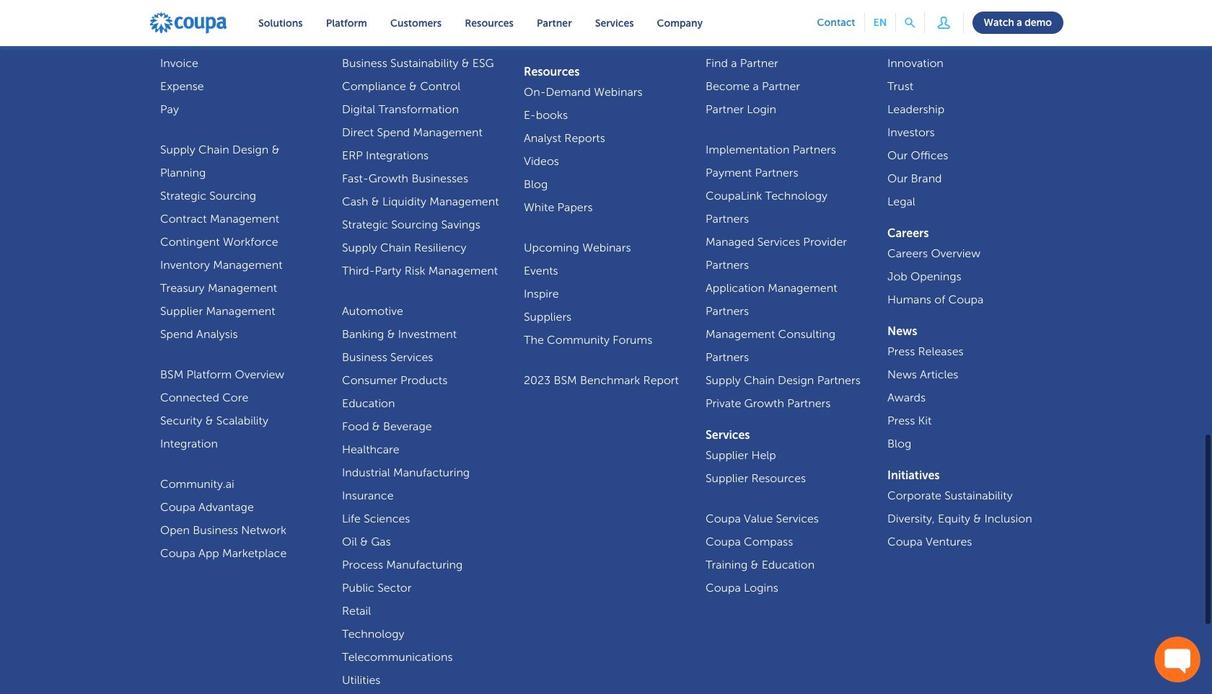 Task type: describe. For each thing, give the bounding box(es) containing it.
home image
[[149, 12, 228, 35]]

mag glass image
[[905, 18, 915, 28]]

platform_user_centric image
[[933, 12, 954, 33]]



Task type: vqa. For each thing, say whether or not it's contained in the screenshot.
'arrow' Image
no



